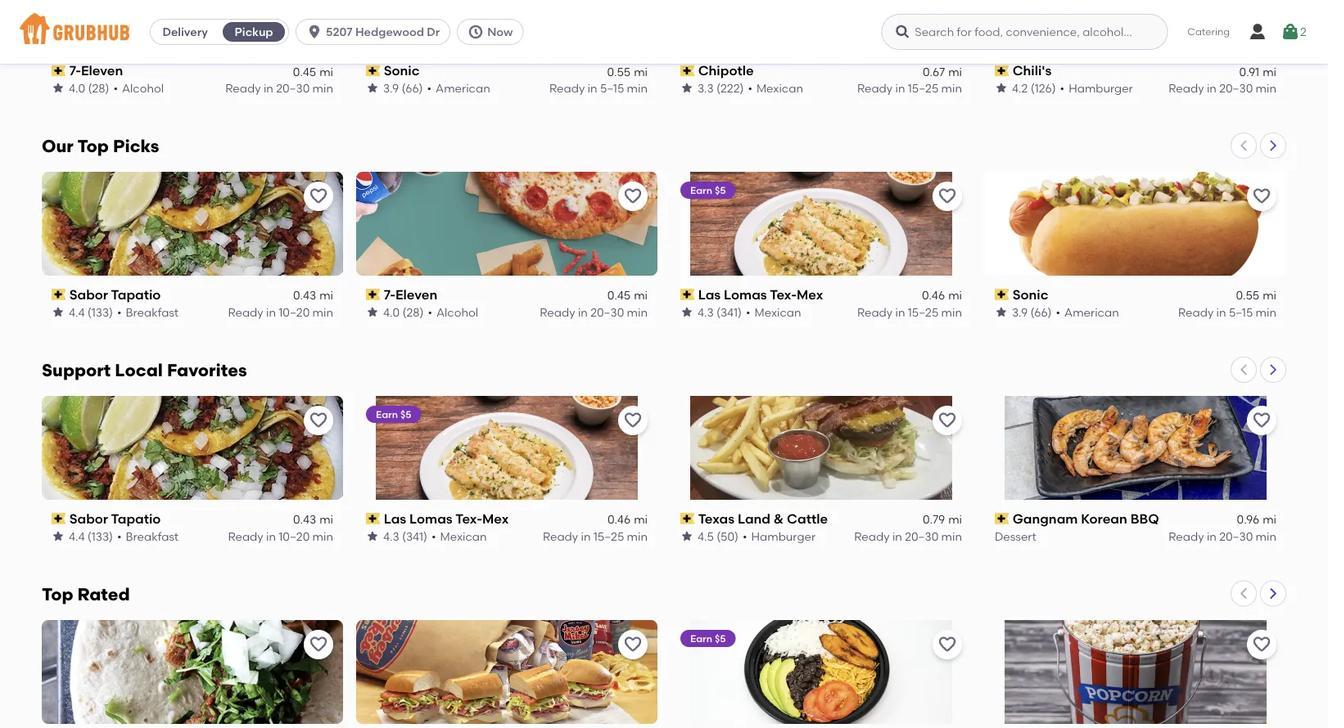 Task type: locate. For each thing, give the bounding box(es) containing it.
2 4.4 (133) from the top
[[69, 530, 113, 544]]

papalote taco house logo image
[[42, 621, 343, 725]]

2 sabor from the top
[[69, 512, 108, 528]]

1 horizontal spatial (341)
[[717, 306, 742, 320]]

0.43 for picks
[[293, 289, 316, 303]]

1 horizontal spatial ready in 5–15 min
[[1179, 306, 1277, 320]]

las lomas tex-mex
[[698, 287, 823, 303], [384, 512, 509, 528]]

subscription pass image for las lomas tex-mex logo to the bottom
[[366, 514, 381, 525]]

20–30
[[276, 82, 310, 95], [1220, 82, 1253, 95], [591, 306, 624, 320], [905, 530, 939, 544], [1220, 530, 1253, 544]]

0 vertical spatial • mexican
[[748, 82, 803, 95]]

0 horizontal spatial 0.46 mi
[[608, 514, 648, 527]]

4.2 (126)
[[1012, 82, 1056, 95]]

breakfast for picks
[[126, 306, 179, 320]]

0.46 mi
[[922, 289, 962, 303], [608, 514, 648, 527]]

2 10–20 from the top
[[279, 530, 310, 544]]

cattle
[[787, 512, 828, 528]]

1 vertical spatial 3.9 (66)
[[1012, 306, 1052, 320]]

0 vertical spatial caret left icon image
[[1237, 140, 1251, 153]]

svg image
[[1248, 22, 1268, 42], [1281, 22, 1301, 42], [306, 24, 323, 40], [895, 24, 911, 40]]

sabor up top rated
[[69, 512, 108, 528]]

0 vertical spatial earn
[[690, 185, 713, 196]]

1 vertical spatial 15–25
[[908, 306, 939, 320]]

chipotle
[[698, 63, 754, 79]]

1 vertical spatial sabor tapatio
[[69, 512, 161, 528]]

0 horizontal spatial 0.46
[[608, 514, 631, 527]]

ready in 15–25 min
[[857, 82, 962, 95], [857, 306, 962, 320], [543, 530, 648, 544]]

mi
[[320, 65, 333, 79], [634, 65, 648, 79], [948, 65, 962, 79], [1263, 65, 1277, 79], [320, 289, 333, 303], [634, 289, 648, 303], [948, 289, 962, 303], [1263, 289, 1277, 303], [320, 514, 333, 527], [634, 514, 648, 527], [948, 514, 962, 527], [1263, 514, 1277, 527]]

top left "rated"
[[42, 585, 73, 606]]

subscription pass image for chipotle
[[681, 65, 695, 77]]

&
[[774, 512, 784, 528]]

2 vertical spatial $5
[[715, 633, 726, 645]]

in for subscription pass icon for gangnam korean bbq
[[1207, 530, 1217, 544]]

1 vertical spatial 0.46
[[608, 514, 631, 527]]

• breakfast
[[117, 306, 179, 320], [117, 530, 179, 544]]

hamburger for chili's
[[1069, 82, 1133, 95]]

4.3 (341)
[[698, 306, 742, 320], [383, 530, 428, 544]]

2 caret right icon image from the top
[[1267, 364, 1280, 377]]

save this restaurant button for 'jersey mike's logo'
[[618, 631, 648, 660]]

0 horizontal spatial 0.45
[[293, 65, 316, 79]]

star icon image
[[52, 82, 65, 95], [366, 82, 379, 95], [681, 82, 694, 95], [995, 82, 1008, 95], [52, 306, 65, 320], [366, 306, 379, 320], [681, 306, 694, 320], [995, 306, 1008, 320], [52, 531, 65, 544], [366, 531, 379, 544], [681, 531, 694, 544]]

(28)
[[88, 82, 109, 95], [403, 306, 424, 320]]

in for subscription pass image related to topmost las lomas tex-mex logo
[[896, 306, 905, 320]]

1 vertical spatial 0.55 mi
[[1236, 289, 1277, 303]]

1 sabor tapatio logo image from the top
[[42, 172, 343, 276]]

hamburger down &
[[751, 530, 816, 544]]

lomas for topmost las lomas tex-mex logo
[[724, 287, 767, 303]]

1 4.4 (133) from the top
[[69, 306, 113, 320]]

breakfast up support local favorites
[[126, 306, 179, 320]]

• breakfast up support local favorites
[[117, 306, 179, 320]]

1 horizontal spatial tex-
[[770, 287, 797, 303]]

4.4 (133) up support
[[69, 306, 113, 320]]

0.96
[[1237, 514, 1260, 527]]

save this restaurant image
[[938, 187, 957, 207], [309, 411, 328, 431], [623, 411, 643, 431], [938, 411, 957, 431], [1252, 411, 1272, 431], [309, 636, 328, 655], [623, 636, 643, 655], [1252, 636, 1272, 655]]

texas land & cattle logo image
[[690, 397, 952, 501]]

1 vertical spatial mexican
[[755, 306, 801, 320]]

4.3
[[698, 306, 714, 320], [383, 530, 399, 544]]

top right our
[[77, 136, 109, 157]]

1 horizontal spatial (66)
[[1031, 306, 1052, 320]]

save this restaurant image
[[309, 187, 328, 207], [623, 187, 643, 207], [1252, 187, 1272, 207], [938, 636, 957, 655]]

1 vertical spatial breakfast
[[126, 530, 179, 544]]

20–30 for texas land & cattle logo
[[905, 530, 939, 544]]

0.55
[[607, 65, 631, 79], [1236, 289, 1260, 303]]

0 vertical spatial mexican
[[757, 82, 803, 95]]

sonic
[[384, 63, 420, 79], [1013, 287, 1049, 303]]

(28) for star icon associated with subscription pass image for 7-eleven logo
[[403, 306, 424, 320]]

las lomas tex-mex logo image
[[671, 172, 972, 276], [356, 397, 658, 501]]

0 horizontal spatial 4.0
[[69, 82, 85, 95]]

1 vertical spatial lomas
[[410, 512, 453, 528]]

picks
[[113, 136, 159, 157]]

0 vertical spatial (341)
[[717, 306, 742, 320]]

delivery button
[[151, 19, 220, 45]]

0.43 mi
[[293, 289, 333, 303], [293, 514, 333, 527]]

1 horizontal spatial 0.45 mi
[[608, 289, 648, 303]]

0 vertical spatial las lomas tex-mex logo image
[[671, 172, 972, 276]]

1 vertical spatial 7-eleven
[[384, 287, 438, 303]]

4.0 (28) for subscription pass image for 7-eleven logo
[[383, 306, 424, 320]]

(133) up "rated"
[[88, 530, 113, 544]]

2 breakfast from the top
[[126, 530, 179, 544]]

subscription pass image up top rated
[[52, 514, 66, 525]]

1 vertical spatial 5–15
[[1229, 306, 1253, 320]]

min for star icon corresponding to chipotle's subscription pass icon
[[941, 82, 962, 95]]

(341) for subscription pass image associated with las lomas tex-mex logo to the bottom
[[402, 530, 428, 544]]

2 sabor tapatio logo image from the top
[[42, 397, 343, 501]]

4.0
[[69, 82, 85, 95], [383, 306, 400, 320]]

0 vertical spatial 0.45
[[293, 65, 316, 79]]

save this restaurant image for sonic
[[1252, 187, 1272, 207]]

caret left icon image
[[1237, 140, 1251, 153], [1237, 364, 1251, 377], [1237, 588, 1251, 601]]

svg image inside 5207 hedgewood dr 'button'
[[306, 24, 323, 40]]

1 vertical spatial top
[[42, 585, 73, 606]]

3.3 (222)
[[698, 82, 744, 95]]

1 vertical spatial 10–20
[[279, 530, 310, 544]]

breakfast
[[126, 306, 179, 320], [126, 530, 179, 544]]

2 • breakfast from the top
[[117, 530, 179, 544]]

subscription pass image up the dessert
[[995, 514, 1010, 525]]

1 horizontal spatial (28)
[[403, 306, 424, 320]]

1 horizontal spatial 0.45
[[608, 289, 631, 303]]

mi for star icon associated with subscription pass icon for sabor tapatio
[[320, 514, 333, 527]]

subscription pass image for chili's
[[995, 65, 1010, 77]]

0 vertical spatial eleven
[[81, 63, 123, 79]]

las lomas tex-mex for topmost las lomas tex-mex logo
[[698, 287, 823, 303]]

ready in 15–25 min for chili's
[[857, 82, 962, 95]]

save this restaurant button for sabor tapatio logo for favorites
[[304, 406, 333, 436]]

caret left icon image for picks
[[1237, 140, 1251, 153]]

1 horizontal spatial 4.0
[[383, 306, 400, 320]]

mi for star icon related to chili's subscription pass icon
[[1263, 65, 1277, 79]]

1 vertical spatial (28)
[[403, 306, 424, 320]]

0.96 mi
[[1237, 514, 1277, 527]]

1 4.4 from the top
[[69, 306, 85, 320]]

• alcohol
[[113, 82, 164, 95], [428, 306, 478, 320]]

1 horizontal spatial 3.9 (66)
[[1012, 306, 1052, 320]]

jersey mike's logo image
[[356, 621, 658, 725]]

0.91
[[1240, 65, 1260, 79]]

(341)
[[717, 306, 742, 320], [402, 530, 428, 544]]

rated
[[77, 585, 130, 606]]

4.4 (133) up top rated
[[69, 530, 113, 544]]

texas
[[698, 512, 735, 528]]

0 vertical spatial las lomas tex-mex
[[698, 287, 823, 303]]

1 tapatio from the top
[[111, 287, 161, 303]]

min
[[313, 82, 333, 95], [627, 82, 648, 95], [941, 82, 962, 95], [1256, 82, 1277, 95], [313, 306, 333, 320], [627, 306, 648, 320], [941, 306, 962, 320], [1256, 306, 1277, 320], [313, 530, 333, 544], [627, 530, 648, 544], [942, 530, 962, 544], [1256, 530, 1277, 544]]

dr
[[427, 25, 440, 39]]

checkout
[[1039, 505, 1094, 519]]

1 horizontal spatial top
[[77, 136, 109, 157]]

0 horizontal spatial 7-
[[69, 63, 81, 79]]

1 horizontal spatial 4.3 (341)
[[698, 306, 742, 320]]

0 horizontal spatial las lomas tex-mex logo image
[[356, 397, 658, 501]]

hamburger right (126)
[[1069, 82, 1133, 95]]

1 horizontal spatial 3.9
[[1012, 306, 1028, 320]]

1 vertical spatial caret right icon image
[[1267, 364, 1280, 377]]

2
[[1301, 25, 1307, 39]]

0 vertical spatial • american
[[427, 82, 490, 95]]

las
[[698, 287, 721, 303], [384, 512, 406, 528]]

(66)
[[402, 82, 423, 95], [1031, 306, 1052, 320]]

save this restaurant button for texas land & cattle logo
[[933, 406, 962, 436]]

3.3
[[698, 82, 714, 95]]

subscription pass image
[[52, 65, 66, 77], [681, 65, 695, 77], [995, 65, 1010, 77], [52, 514, 66, 525], [681, 514, 695, 525], [995, 514, 1010, 525]]

1 horizontal spatial 0.46 mi
[[922, 289, 962, 303]]

2 sabor tapatio from the top
[[69, 512, 161, 528]]

0.43
[[293, 289, 316, 303], [293, 514, 316, 527]]

1 caret right icon image from the top
[[1267, 140, 1280, 153]]

0.43 mi for support local favorites
[[293, 514, 333, 527]]

3.9 (66)
[[383, 82, 423, 95], [1012, 306, 1052, 320]]

(133)
[[88, 306, 113, 320], [88, 530, 113, 544]]

mex for topmost las lomas tex-mex logo
[[797, 287, 823, 303]]

breakfast up "rated"
[[126, 530, 179, 544]]

4.4 up support
[[69, 306, 85, 320]]

7-eleven
[[69, 63, 123, 79], [384, 287, 438, 303]]

1 vertical spatial 4.0
[[383, 306, 400, 320]]

ready in 20–30 min for star icon for subscription pass icon for 7-eleven
[[225, 82, 333, 95]]

2 vertical spatial mexican
[[440, 530, 487, 544]]

1 vertical spatial • american
[[1056, 306, 1119, 320]]

mexican for chili's
[[757, 82, 803, 95]]

sabor tapatio up local
[[69, 287, 161, 303]]

4.4 up top rated
[[69, 530, 85, 544]]

las for topmost las lomas tex-mex logo
[[698, 287, 721, 303]]

4.4 (133) for our
[[69, 306, 113, 320]]

3 caret right icon image from the top
[[1267, 588, 1280, 601]]

0 vertical spatial 0.46 mi
[[922, 289, 962, 303]]

ready in 10–20 min
[[228, 306, 333, 320], [228, 530, 333, 544]]

1 horizontal spatial 7-eleven
[[384, 287, 438, 303]]

1 0.43 mi from the top
[[293, 289, 333, 303]]

earn
[[690, 185, 713, 196], [376, 409, 398, 421], [690, 633, 713, 645]]

now button
[[457, 19, 530, 45]]

star icon image for subscription pass image related to topmost las lomas tex-mex logo
[[681, 306, 694, 320]]

now
[[487, 25, 513, 39]]

2 vertical spatial earn
[[690, 633, 713, 645]]

ready in 15–25 min for sonic
[[857, 306, 962, 320]]

1 vertical spatial ready in 15–25 min
[[857, 306, 962, 320]]

$5 for our top picks
[[715, 185, 726, 196]]

10–20 for our top picks
[[279, 306, 310, 320]]

caret right icon image
[[1267, 140, 1280, 153], [1267, 364, 1280, 377], [1267, 588, 1280, 601]]

breakfast for favorites
[[126, 530, 179, 544]]

ready in 10–20 min for support local favorites
[[228, 530, 333, 544]]

subscription pass image for topmost las lomas tex-mex logo
[[681, 290, 695, 301]]

1 sabor from the top
[[69, 287, 108, 303]]

1 vertical spatial 4.3 (341)
[[383, 530, 428, 544]]

2 ready in 10–20 min from the top
[[228, 530, 333, 544]]

ready in 5–15 min
[[550, 82, 648, 95], [1179, 306, 1277, 320]]

1 vertical spatial • breakfast
[[117, 530, 179, 544]]

4.0 for star icon associated with subscription pass image for 7-eleven logo
[[383, 306, 400, 320]]

• mexican
[[748, 82, 803, 95], [746, 306, 801, 320], [432, 530, 487, 544]]

0 vertical spatial 0.45 mi
[[293, 65, 333, 79]]

0 horizontal spatial 4.0 (28)
[[69, 82, 109, 95]]

alcohol
[[122, 82, 164, 95], [436, 306, 478, 320]]

our top picks
[[42, 136, 159, 157]]

sabor tapatio for local
[[69, 512, 161, 528]]

gangnam korean bbq
[[1013, 512, 1159, 528]]

0 horizontal spatial las lomas tex-mex
[[384, 512, 509, 528]]

0 horizontal spatial eleven
[[81, 63, 123, 79]]

tapatio
[[111, 287, 161, 303], [111, 512, 161, 528]]

tex-
[[770, 287, 797, 303], [456, 512, 482, 528]]

subscription pass image up our
[[52, 65, 66, 77]]

ready in 20–30 min
[[225, 82, 333, 95], [1169, 82, 1277, 95], [540, 306, 648, 320], [854, 530, 962, 544], [1169, 530, 1277, 544]]

0 horizontal spatial sonic
[[384, 63, 420, 79]]

1 vertical spatial tex-
[[456, 512, 482, 528]]

min for star icon associated with subscription pass icon for sabor tapatio
[[313, 530, 333, 544]]

subscription pass image left chipotle
[[681, 65, 695, 77]]

1 vertical spatial • mexican
[[746, 306, 801, 320]]

2 caret left icon image from the top
[[1237, 364, 1251, 377]]

0 vertical spatial 15–25
[[908, 82, 939, 95]]

subscription pass image left chili's
[[995, 65, 1010, 77]]

1 horizontal spatial • hamburger
[[1060, 82, 1133, 95]]

proceed to checkout button
[[925, 497, 1144, 526]]

sabor for our
[[69, 287, 108, 303]]

0 horizontal spatial lomas
[[410, 512, 453, 528]]

0.45 mi
[[293, 65, 333, 79], [608, 289, 648, 303]]

1 vertical spatial 0.46 mi
[[608, 514, 648, 527]]

support local favorites
[[42, 361, 247, 381]]

• breakfast for favorites
[[117, 530, 179, 544]]

2 (133) from the top
[[88, 530, 113, 544]]

mex for las lomas tex-mex logo to the bottom
[[482, 512, 509, 528]]

1 sabor tapatio from the top
[[69, 287, 161, 303]]

sabor tapatio logo image
[[42, 172, 343, 276], [42, 397, 343, 501]]

star icon image for subscription pass image for 7-eleven logo
[[366, 306, 379, 320]]

1 vertical spatial sabor tapatio logo image
[[42, 397, 343, 501]]

mi for star icon for subscription pass icon for 7-eleven
[[320, 65, 333, 79]]

1 (133) from the top
[[88, 306, 113, 320]]

• breakfast for picks
[[117, 306, 179, 320]]

save this restaurant button for 7-eleven logo
[[618, 182, 648, 212]]

0 horizontal spatial • american
[[427, 82, 490, 95]]

0 vertical spatial hamburger
[[1069, 82, 1133, 95]]

1 • breakfast from the top
[[117, 306, 179, 320]]

ready in 10–20 min for our top picks
[[228, 306, 333, 320]]

sabor tapatio logo image for favorites
[[42, 397, 343, 501]]

0.43 for favorites
[[293, 514, 316, 527]]

0 vertical spatial lomas
[[724, 287, 767, 303]]

save this restaurant image for 7-eleven
[[623, 187, 643, 207]]

0 vertical spatial 0.43
[[293, 289, 316, 303]]

1 vertical spatial alcohol
[[436, 306, 478, 320]]

4.2
[[1012, 82, 1028, 95]]

• hamburger down &
[[743, 530, 816, 544]]

subscription pass image left texas
[[681, 514, 695, 525]]

las lomas tex-mex for las lomas tex-mex logo to the bottom
[[384, 512, 509, 528]]

(133) up support
[[88, 306, 113, 320]]

1 vertical spatial 4.4 (133)
[[69, 530, 113, 544]]

0 horizontal spatial 4.3 (341)
[[383, 530, 428, 544]]

$5
[[715, 185, 726, 196], [400, 409, 411, 421], [715, 633, 726, 645]]

2 vertical spatial earn $5
[[690, 633, 726, 645]]

0 vertical spatial 10–20
[[279, 306, 310, 320]]

1 horizontal spatial hamburger
[[1069, 82, 1133, 95]]

1 vertical spatial sabor
[[69, 512, 108, 528]]

1 0.43 from the top
[[293, 289, 316, 303]]

las for las lomas tex-mex logo to the bottom
[[384, 512, 406, 528]]

2 tapatio from the top
[[111, 512, 161, 528]]

in
[[264, 82, 273, 95], [588, 82, 598, 95], [896, 82, 905, 95], [1207, 82, 1217, 95], [266, 306, 276, 320], [578, 306, 588, 320], [896, 306, 905, 320], [1217, 306, 1226, 320], [266, 530, 276, 544], [581, 530, 591, 544], [893, 530, 902, 544], [1207, 530, 1217, 544]]

0 horizontal spatial 3.9
[[383, 82, 399, 95]]

4.5 (50)
[[698, 530, 739, 544]]

1 horizontal spatial sonic
[[1013, 287, 1049, 303]]

main navigation navigation
[[0, 0, 1328, 64]]

• hamburger right (126)
[[1060, 82, 1133, 95]]

top
[[77, 136, 109, 157], [42, 585, 73, 606]]

0 vertical spatial sabor tapatio
[[69, 287, 161, 303]]

in for subscription pass icon for sabor tapatio
[[266, 530, 276, 544]]

subscription pass image
[[366, 65, 381, 77], [52, 290, 66, 301], [366, 290, 381, 301], [681, 290, 695, 301], [995, 290, 1010, 301], [366, 514, 381, 525]]

• mexican for chili's
[[748, 82, 803, 95]]

sabor
[[69, 287, 108, 303], [69, 512, 108, 528]]

ready in 20–30 min for star icon related to chili's subscription pass icon
[[1169, 82, 1277, 95]]

1 vertical spatial 0.45
[[608, 289, 631, 303]]

4.3 for star icon associated with subscription pass image related to topmost las lomas tex-mex logo
[[698, 306, 714, 320]]

• american
[[427, 82, 490, 95], [1056, 306, 1119, 320]]

1 vertical spatial (341)
[[402, 530, 428, 544]]

0 horizontal spatial 5–15
[[600, 82, 624, 95]]

4.4
[[69, 306, 85, 320], [69, 530, 85, 544]]

save this restaurant button for papalote taco house logo
[[304, 631, 333, 660]]

sabor tapatio up "rated"
[[69, 512, 161, 528]]

0.46
[[922, 289, 945, 303], [608, 514, 631, 527]]

0.45
[[293, 65, 316, 79], [608, 289, 631, 303]]

0.46 for las lomas tex-mex logo to the bottom
[[608, 514, 631, 527]]

star icon image for subscription pass icon corresponding to texas land & cattle
[[681, 531, 694, 544]]

1 ready in 10–20 min from the top
[[228, 306, 333, 320]]

0.45 for subscription pass icon for 7-eleven
[[293, 65, 316, 79]]

7-
[[69, 63, 81, 79], [384, 287, 396, 303]]

10–20 for support local favorites
[[279, 530, 310, 544]]

5–15
[[600, 82, 624, 95], [1229, 306, 1253, 320]]

0 horizontal spatial mex
[[482, 512, 509, 528]]

star icon image for chipotle's subscription pass icon
[[681, 82, 694, 95]]

0.55 mi
[[607, 65, 648, 79], [1236, 289, 1277, 303]]

0.67
[[923, 65, 945, 79]]

mex
[[797, 287, 823, 303], [482, 512, 509, 528]]

4.5
[[698, 530, 714, 544]]

0 vertical spatial 0.55
[[607, 65, 631, 79]]

4.4 (133)
[[69, 306, 113, 320], [69, 530, 113, 544]]

2 0.43 from the top
[[293, 514, 316, 527]]

pickup
[[235, 25, 273, 39]]

0 horizontal spatial las
[[384, 512, 406, 528]]

2 0.43 mi from the top
[[293, 514, 333, 527]]

star icon image for chili's subscription pass icon
[[995, 82, 1008, 95]]

1 caret left icon image from the top
[[1237, 140, 1251, 153]]

1 10–20 from the top
[[279, 306, 310, 320]]

sabor up support
[[69, 287, 108, 303]]

sabor tapatio for top
[[69, 287, 161, 303]]

• breakfast up "rated"
[[117, 530, 179, 544]]

0 vertical spatial $5
[[715, 185, 726, 196]]

5207
[[326, 25, 353, 39]]

star icon image for subscription pass image related to sonic logo
[[995, 306, 1008, 320]]

0 horizontal spatial 0.55 mi
[[607, 65, 648, 79]]

2 4.4 from the top
[[69, 530, 85, 544]]

0 vertical spatial • alcohol
[[113, 82, 164, 95]]

subscription pass image for gangnam korean bbq
[[995, 514, 1010, 525]]

1 breakfast from the top
[[126, 306, 179, 320]]



Task type: describe. For each thing, give the bounding box(es) containing it.
0.67 mi
[[923, 65, 962, 79]]

7-eleven logo image
[[356, 172, 658, 276]]

sonic logo image
[[985, 172, 1287, 276]]

mi for star icon associated with subscription pass image for 7-eleven logo
[[634, 289, 648, 303]]

0.79
[[923, 514, 945, 527]]

tapatio for local
[[111, 512, 161, 528]]

0 horizontal spatial alcohol
[[122, 82, 164, 95]]

local
[[115, 361, 163, 381]]

(133) for local
[[88, 530, 113, 544]]

0 horizontal spatial (66)
[[402, 82, 423, 95]]

0 horizontal spatial ready in 5–15 min
[[550, 82, 648, 95]]

(133) for top
[[88, 306, 113, 320]]

0 vertical spatial 7-
[[69, 63, 81, 79]]

to
[[1025, 505, 1037, 519]]

mexican for sonic
[[755, 306, 801, 320]]

ready in 20–30 min for star icon related to subscription pass icon corresponding to texas land & cattle
[[854, 530, 962, 544]]

4.3 (341) for star icon associated with subscription pass image related to topmost las lomas tex-mex logo
[[698, 306, 742, 320]]

gangnam korean bbq logo image
[[1005, 397, 1267, 501]]

0 horizontal spatial 0.45 mi
[[293, 65, 333, 79]]

4.3 (341) for star icon corresponding to subscription pass image associated with las lomas tex-mex logo to the bottom
[[383, 530, 428, 544]]

subscription pass image for sonic logo
[[995, 290, 1010, 301]]

land
[[738, 512, 771, 528]]

earn for our top picks
[[690, 185, 713, 196]]

0 horizontal spatial • alcohol
[[113, 82, 164, 95]]

1 horizontal spatial 0.55 mi
[[1236, 289, 1277, 303]]

subscription pass image for 7-eleven logo
[[366, 290, 381, 301]]

earn $5 for top rated
[[690, 633, 726, 645]]

$5 for top rated
[[715, 633, 726, 645]]

texas land & cattle
[[698, 512, 828, 528]]

1 vertical spatial 0.45 mi
[[608, 289, 648, 303]]

20–30 for gangnam korean bbq logo
[[1220, 530, 1253, 544]]

save this restaurant button for sonic logo
[[1247, 182, 1277, 212]]

in for subscription pass image related to sonic logo
[[1217, 306, 1226, 320]]

svg image inside 2 button
[[1281, 22, 1301, 42]]

caret right icon image for picks
[[1267, 140, 1280, 153]]

1 vertical spatial 7-
[[384, 287, 396, 303]]

(28) for star icon for subscription pass icon for 7-eleven
[[88, 82, 109, 95]]

min for star icon related to chili's subscription pass icon
[[1256, 82, 1277, 95]]

1 vertical spatial 3.9
[[1012, 306, 1028, 320]]

tapatio for top
[[111, 287, 161, 303]]

chili's
[[1013, 63, 1052, 79]]

4.3 for star icon corresponding to subscription pass image associated with las lomas tex-mex logo to the bottom
[[383, 530, 399, 544]]

bbq
[[1131, 512, 1159, 528]]

5207 hedgewood dr button
[[296, 19, 457, 45]]

catering
[[1188, 26, 1230, 38]]

15–25 for sonic
[[908, 306, 939, 320]]

subscription pass image for 7-eleven
[[52, 65, 66, 77]]

1 vertical spatial $5
[[400, 409, 411, 421]]

min for star icon for subscription pass icon for 7-eleven
[[313, 82, 333, 95]]

0.79 mi
[[923, 514, 962, 527]]

(341) for subscription pass image related to topmost las lomas tex-mex logo
[[717, 306, 742, 320]]

• hamburger for texas land & cattle
[[743, 530, 816, 544]]

mi for star icon associated with subscription pass image related to topmost las lomas tex-mex logo
[[948, 289, 962, 303]]

proceed
[[975, 505, 1022, 519]]

0.45 for subscription pass image for 7-eleven logo
[[608, 289, 631, 303]]

1 vertical spatial ready in 5–15 min
[[1179, 306, 1277, 320]]

0 horizontal spatial 7-eleven
[[69, 63, 123, 79]]

0.46 mi for las lomas tex-mex logo to the bottom
[[608, 514, 648, 527]]

0 horizontal spatial top
[[42, 585, 73, 606]]

4.0 for star icon for subscription pass icon for 7-eleven
[[69, 82, 85, 95]]

support
[[42, 361, 111, 381]]

sabor tapatio logo image for picks
[[42, 172, 343, 276]]

4.4 (133) for support
[[69, 530, 113, 544]]

star icon image for subscription pass image associated with las lomas tex-mex logo to the bottom
[[366, 531, 379, 544]]

save this restaurant button for gangnam korean bbq logo
[[1247, 406, 1277, 436]]

5207 hedgewood dr
[[326, 25, 440, 39]]

in for chili's subscription pass icon
[[1207, 82, 1217, 95]]

gangnam
[[1013, 512, 1078, 528]]

mi for star icon corresponding to subscription pass image related to sonic logo
[[1263, 289, 1277, 303]]

min for star icon related to subscription pass icon corresponding to texas land & cattle
[[942, 530, 962, 544]]

save this restaurant button for picks sabor tapatio logo
[[304, 182, 333, 212]]

earn $5 for our top picks
[[690, 185, 726, 196]]

tex- for subscription pass image associated with las lomas tex-mex logo to the bottom
[[456, 512, 482, 528]]

• hamburger for chili's
[[1060, 82, 1133, 95]]

1 horizontal spatial eleven
[[396, 287, 438, 303]]

svg image
[[468, 24, 484, 40]]

15–25 for chili's
[[908, 82, 939, 95]]

lomas for las lomas tex-mex logo to the bottom
[[410, 512, 453, 528]]

pickup button
[[220, 19, 288, 45]]

hamburger for texas land & cattle
[[751, 530, 816, 544]]

ready in 20–30 min for star icon associated with subscription pass image for 7-eleven logo
[[540, 306, 648, 320]]

save this restaurant image for sabor tapatio
[[309, 187, 328, 207]]

in for subscription pass icon for 7-eleven
[[264, 82, 273, 95]]

our
[[42, 136, 73, 157]]

4.4 for our
[[69, 306, 85, 320]]

1 vertical spatial earn $5
[[376, 409, 411, 421]]

1 horizontal spatial • alcohol
[[428, 306, 478, 320]]

0 vertical spatial 0.55 mi
[[607, 65, 648, 79]]

hedgewood
[[355, 25, 424, 39]]

0 vertical spatial american
[[436, 82, 490, 95]]

• mexican for sonic
[[746, 306, 801, 320]]

0.43 mi for our top picks
[[293, 289, 333, 303]]

3 caret left icon image from the top
[[1237, 588, 1251, 601]]

caret left icon image for favorites
[[1237, 364, 1251, 377]]

korean
[[1081, 512, 1128, 528]]

1 vertical spatial earn
[[376, 409, 398, 421]]

1 horizontal spatial • american
[[1056, 306, 1119, 320]]

2 vertical spatial • mexican
[[432, 530, 487, 544]]

(50)
[[717, 530, 739, 544]]

top rated
[[42, 585, 130, 606]]

caret right icon image for favorites
[[1267, 364, 1280, 377]]

1 vertical spatial (66)
[[1031, 306, 1052, 320]]

min for star icon corresponding to subscription pass image related to sonic logo
[[1256, 306, 1277, 320]]

mi for star icon corresponding to subscription pass image associated with las lomas tex-mex logo to the bottom
[[634, 514, 648, 527]]

dessert
[[995, 530, 1037, 544]]

1 horizontal spatial 0.55
[[1236, 289, 1260, 303]]

0 horizontal spatial 3.9 (66)
[[383, 82, 423, 95]]

4.0 (28) for subscription pass icon for 7-eleven
[[69, 82, 109, 95]]

tex- for subscription pass image related to topmost las lomas tex-mex logo
[[770, 287, 797, 303]]

(126)
[[1031, 82, 1056, 95]]

save this restaurant button for reel popcorn logo
[[1247, 631, 1277, 660]]

min for star icon associated with subscription pass image for 7-eleven logo
[[627, 306, 648, 320]]

2 button
[[1281, 17, 1307, 47]]

0 horizontal spatial 0.55
[[607, 65, 631, 79]]

mi for star icon related to subscription pass icon corresponding to texas land & cattle
[[948, 514, 962, 527]]

0 vertical spatial 3.9
[[383, 82, 399, 95]]

0.46 mi for topmost las lomas tex-mex logo
[[922, 289, 962, 303]]

(222)
[[717, 82, 744, 95]]

1 horizontal spatial 5–15
[[1229, 306, 1253, 320]]

1 vertical spatial las lomas tex-mex logo image
[[356, 397, 658, 501]]

subscription pass image for sabor tapatio
[[52, 514, 66, 525]]

2 vertical spatial ready in 15–25 min
[[543, 530, 648, 544]]

1 vertical spatial american
[[1065, 306, 1119, 320]]

in for subscription pass image associated with las lomas tex-mex logo to the bottom
[[581, 530, 591, 544]]

catering button
[[1176, 13, 1242, 51]]

four brothers logo image
[[690, 621, 952, 725]]

2 vertical spatial 15–25
[[594, 530, 624, 544]]

subscription pass image for texas land & cattle
[[681, 514, 695, 525]]

0.91 mi
[[1240, 65, 1277, 79]]

favorites
[[167, 361, 247, 381]]

0 vertical spatial sonic
[[384, 63, 420, 79]]

earn for top rated
[[690, 633, 713, 645]]

0 vertical spatial top
[[77, 136, 109, 157]]

reel popcorn logo image
[[985, 621, 1287, 725]]

min for star icon associated with subscription pass image related to topmost las lomas tex-mex logo
[[941, 306, 962, 320]]

mi for star icon corresponding to chipotle's subscription pass icon
[[948, 65, 962, 79]]

0.46 for topmost las lomas tex-mex logo
[[922, 289, 945, 303]]

proceed to checkout
[[975, 505, 1094, 519]]

delivery
[[163, 25, 208, 39]]

Search for food, convenience, alcohol... search field
[[881, 14, 1168, 50]]

star icon image for subscription pass icon for 7-eleven
[[52, 82, 65, 95]]



Task type: vqa. For each thing, say whether or not it's contained in the screenshot.
Earn
yes



